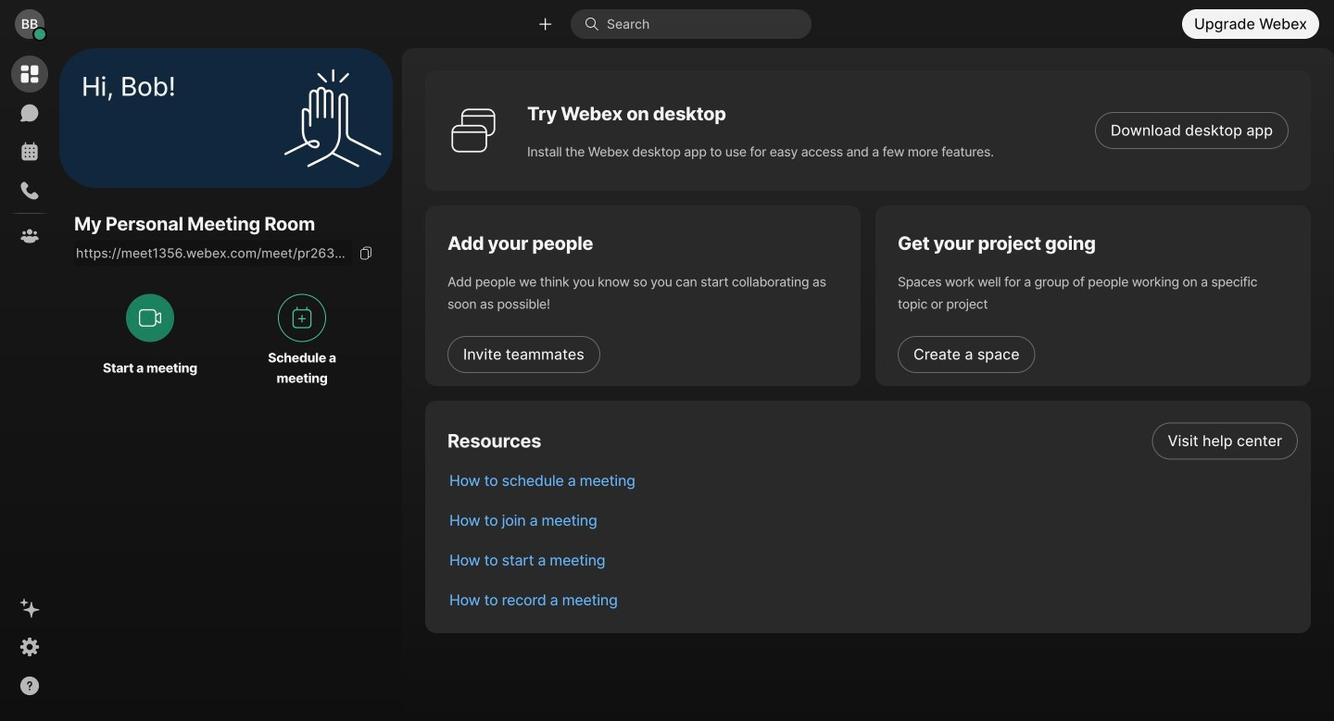 Task type: vqa. For each thing, say whether or not it's contained in the screenshot.
Settings Navigation
no



Task type: describe. For each thing, give the bounding box(es) containing it.
2 list item from the top
[[434, 461, 1311, 501]]

5 list item from the top
[[434, 581, 1311, 621]]

4 list item from the top
[[434, 541, 1311, 581]]



Task type: locate. For each thing, give the bounding box(es) containing it.
navigation
[[0, 48, 59, 722]]

3 list item from the top
[[434, 501, 1311, 541]]

two hands high fiving image
[[277, 63, 388, 174]]

list item
[[434, 422, 1311, 461], [434, 461, 1311, 501], [434, 501, 1311, 541], [434, 541, 1311, 581], [434, 581, 1311, 621]]

None text field
[[74, 240, 352, 266]]

webex tab list
[[11, 56, 48, 255]]

1 list item from the top
[[434, 422, 1311, 461]]



